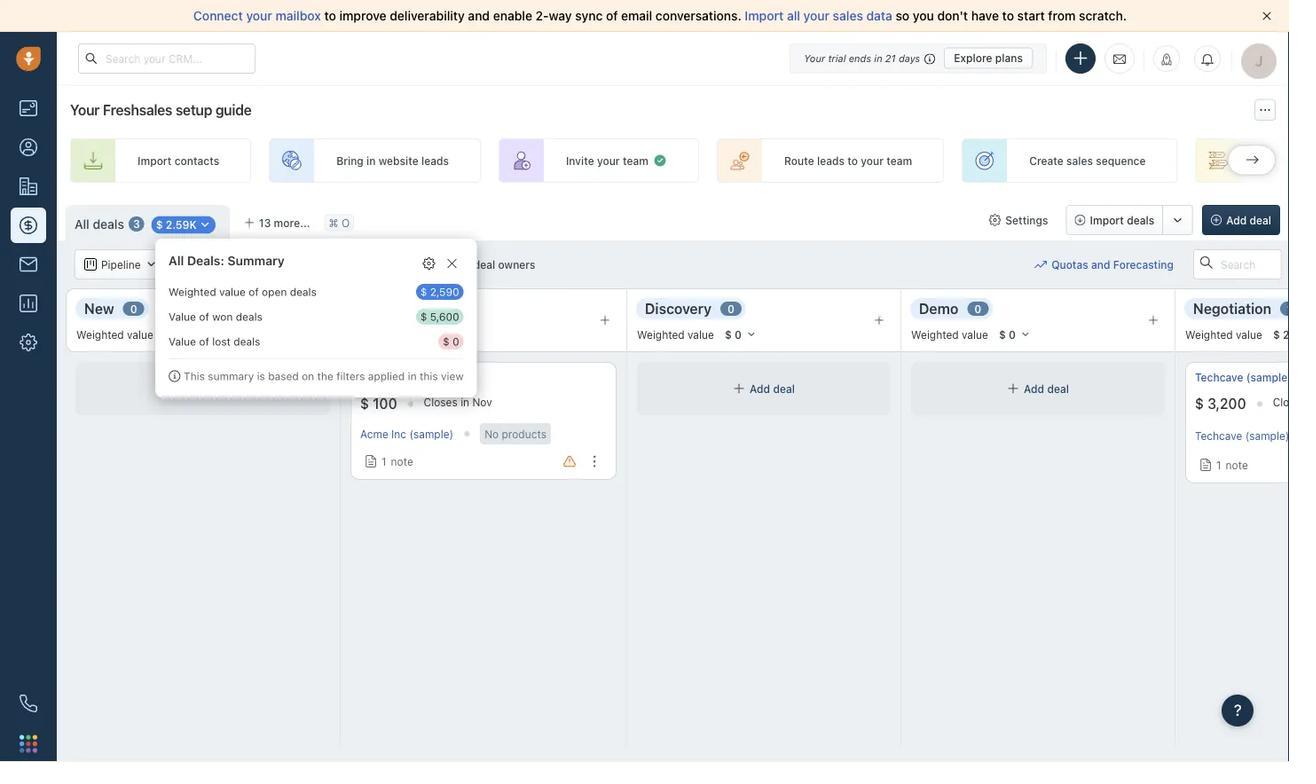 Task type: describe. For each thing, give the bounding box(es) containing it.
lost
[[212, 336, 231, 348]]

2 techcave (sample) from the top
[[1196, 430, 1290, 442]]

way
[[549, 8, 572, 23]]

⌘ o
[[329, 217, 350, 229]]

container_wx8msf4aqz5i3rn1 image inside all deal owners button
[[438, 258, 451, 271]]

2 inc from the top
[[392, 428, 407, 440]]

2 team from the left
[[887, 154, 913, 167]]

$ 0 for demo
[[999, 328, 1016, 341]]

no products
[[485, 428, 547, 440]]

applied
[[368, 370, 405, 383]]

summary
[[208, 370, 254, 383]]

set
[[1264, 154, 1281, 167]]

email image
[[1114, 51, 1127, 66]]

(sample) up closes
[[411, 372, 456, 384]]

your right route on the top
[[861, 154, 884, 167]]

all deals: summary
[[169, 253, 285, 268]]

2 leads from the left
[[818, 154, 845, 167]]

all
[[787, 8, 801, 23]]

bring in website leads
[[337, 154, 449, 167]]

pipeline button
[[75, 249, 167, 280]]

0 vertical spatial and
[[468, 8, 490, 23]]

1 acme from the top
[[360, 372, 389, 384]]

of left won
[[199, 311, 209, 323]]

filters
[[337, 370, 365, 383]]

view
[[441, 370, 464, 383]]

website
[[379, 154, 419, 167]]

freshsales
[[103, 102, 172, 119]]

products
[[502, 428, 547, 440]]

of right sync
[[606, 8, 618, 23]]

plans
[[996, 52, 1024, 64]]

this summary is based on the filters applied in this view
[[184, 370, 464, 383]]

all deals 3
[[75, 217, 140, 231]]

pipeline
[[101, 258, 141, 271]]

of left open
[[249, 286, 259, 298]]

import contacts
[[138, 154, 219, 167]]

leads inside "link"
[[422, 154, 449, 167]]

negotiation
[[1194, 300, 1272, 317]]

settings
[[1006, 214, 1049, 226]]

create
[[1030, 154, 1064, 167]]

set u
[[1264, 154, 1290, 167]]

2 techcave from the top
[[1196, 430, 1243, 442]]

all deal owners
[[458, 258, 536, 271]]

closes
[[424, 396, 458, 409]]

connect
[[193, 8, 243, 23]]

Search your CRM... text field
[[78, 43, 256, 74]]

weighted inside all deals: summary dialog
[[169, 286, 216, 298]]

deals inside button
[[1128, 214, 1155, 226]]

data
[[867, 8, 893, 23]]

1 horizontal spatial import
[[745, 8, 784, 23]]

1 horizontal spatial to
[[848, 154, 858, 167]]

container_wx8msf4aqz5i3rn1 image inside invite your team link
[[653, 154, 668, 168]]

new
[[84, 300, 114, 317]]

your left mailbox
[[246, 8, 272, 23]]

21
[[886, 52, 896, 64]]

in inside "link"
[[367, 154, 376, 167]]

add deal button
[[1203, 205, 1281, 235]]

your for your freshsales setup guide
[[70, 102, 100, 119]]

contacts
[[175, 154, 219, 167]]

deals right open
[[290, 286, 317, 298]]

weighted value button
[[75, 320, 209, 346]]

based
[[268, 370, 299, 383]]

trial
[[829, 52, 846, 64]]

won
[[212, 311, 233, 323]]

qualification
[[359, 300, 443, 317]]

open
[[262, 286, 287, 298]]

value for negotiation
[[1237, 328, 1263, 341]]

2.59k
[[166, 219, 197, 231]]

import all your sales data link
[[745, 8, 896, 23]]

value for value of lost deals
[[169, 336, 196, 348]]

setup
[[176, 102, 212, 119]]

ends
[[849, 52, 872, 64]]

2 horizontal spatial 1
[[1217, 459, 1222, 472]]

set u link
[[1196, 138, 1290, 183]]

on
[[302, 370, 314, 383]]

forecasting
[[1114, 258, 1174, 271]]

weighted value for discovery
[[637, 328, 715, 341]]

scratch.
[[1080, 8, 1127, 23]]

value for value of won deals
[[169, 311, 196, 323]]

1 horizontal spatial 1
[[459, 303, 465, 315]]

the
[[317, 370, 334, 383]]

container_wx8msf4aqz5i3rn1 image down $ 3,200
[[1200, 459, 1213, 472]]

explore plans link
[[945, 47, 1033, 69]]

import deals group
[[1067, 205, 1194, 235]]

1 vertical spatial sales
[[1067, 154, 1094, 167]]

route leads to your team link
[[717, 138, 945, 183]]

$ inside popup button
[[156, 219, 163, 231]]

sequence
[[1097, 154, 1146, 167]]

all deals: summary dialog
[[146, 239, 477, 398]]

deals right lost
[[234, 336, 261, 348]]

1 horizontal spatial 1 note
[[1217, 459, 1249, 472]]

2
[[1284, 328, 1290, 341]]

(sample) up the clo
[[1247, 372, 1290, 384]]

$ 3,200
[[1196, 396, 1247, 412]]

sync
[[576, 8, 603, 23]]

2,590
[[430, 286, 460, 298]]

$ 2,590
[[421, 286, 460, 298]]

container_wx8msf4aqz5i3rn1 image inside $ 2.59k button
[[199, 219, 211, 231]]

$ 100
[[360, 396, 397, 412]]

guide
[[216, 102, 252, 119]]

clo
[[1274, 396, 1290, 409]]

deals down weighted value of open deals
[[236, 311, 263, 323]]

invite
[[566, 154, 594, 167]]

no
[[485, 428, 499, 440]]

improve
[[340, 8, 387, 23]]

have
[[972, 8, 1000, 23]]

in left nov
[[461, 396, 470, 409]]

1 techcave (sample) from the top
[[1196, 372, 1290, 384]]

email
[[621, 8, 653, 23]]

add inside button
[[1227, 214, 1247, 226]]

u
[[1284, 154, 1290, 167]]

connect your mailbox link
[[193, 8, 324, 23]]

weighted value for negotiation
[[1186, 328, 1263, 341]]

settings button
[[980, 205, 1058, 235]]

mailbox
[[276, 8, 321, 23]]

weighted value of open deals
[[169, 286, 317, 298]]

$ 0 inside all deals: summary dialog
[[443, 336, 460, 348]]

of left lost
[[199, 336, 209, 348]]

0 horizontal spatial 1
[[382, 455, 387, 468]]



Task type: vqa. For each thing, say whether or not it's contained in the screenshot.
Import all your sales data Link
yes



Task type: locate. For each thing, give the bounding box(es) containing it.
enable
[[493, 8, 533, 23]]

route leads to your team
[[785, 154, 913, 167]]

1 note down 3,200
[[1217, 459, 1249, 472]]

your right "invite"
[[597, 154, 620, 167]]

container_wx8msf4aqz5i3rn1 image right invite your team on the top
[[653, 154, 668, 168]]

close image
[[1263, 12, 1272, 20]]

1 vertical spatial acme inc (sample)
[[360, 428, 454, 440]]

container_wx8msf4aqz5i3rn1 image up the 2,590
[[438, 258, 451, 271]]

conversations.
[[656, 8, 742, 23]]

all for all deals 3
[[75, 217, 89, 231]]

value inside all deals: summary dialog
[[219, 286, 246, 298]]

inc down 100
[[392, 428, 407, 440]]

0
[[130, 303, 137, 315], [728, 303, 735, 315], [975, 303, 982, 315], [735, 328, 742, 341], [1009, 328, 1016, 341], [453, 336, 460, 348]]

weighted value inside popup button
[[76, 328, 153, 341]]

weighted value down discovery
[[637, 328, 715, 341]]

inc left this
[[392, 372, 408, 384]]

techcave (sample) up 3,200
[[1196, 372, 1290, 384]]

$ 2.59k button
[[152, 216, 216, 234]]

invite your team
[[566, 154, 649, 167]]

import for import contacts
[[138, 154, 172, 167]]

sales
[[833, 8, 864, 23], [1067, 154, 1094, 167]]

weighted for discovery
[[637, 328, 685, 341]]

you
[[913, 8, 935, 23]]

create sales sequence
[[1030, 154, 1146, 167]]

1 inc from the top
[[392, 372, 408, 384]]

0 vertical spatial acme inc (sample)
[[360, 372, 456, 384]]

0 horizontal spatial 1 note
[[382, 455, 413, 468]]

to right route on the top
[[848, 154, 858, 167]]

1 vertical spatial inc
[[392, 428, 407, 440]]

and right quotas
[[1092, 258, 1111, 271]]

2 horizontal spatial import
[[1091, 214, 1125, 226]]

closes in nov
[[424, 396, 492, 409]]

start
[[1018, 8, 1046, 23]]

2 $ 0 button from the left
[[991, 325, 1039, 344]]

bring in website leads link
[[269, 138, 481, 183]]

value for discovery
[[688, 328, 715, 341]]

0 vertical spatial acme inc (sample) link
[[360, 370, 456, 385]]

deals up forecasting
[[1128, 214, 1155, 226]]

2 horizontal spatial $ 0
[[999, 328, 1016, 341]]

value left won
[[169, 311, 196, 323]]

0 horizontal spatial sales
[[833, 8, 864, 23]]

1 weighted value from the left
[[76, 328, 153, 341]]

2 vertical spatial import
[[1091, 214, 1125, 226]]

leads right route on the top
[[818, 154, 845, 167]]

techcave
[[1196, 372, 1244, 384], [1196, 430, 1243, 442]]

3 weighted value from the left
[[912, 328, 989, 341]]

1 acme inc (sample) link from the top
[[360, 370, 456, 385]]

weighted for negotiation
[[1186, 328, 1234, 341]]

(sample) down the clo
[[1246, 430, 1290, 442]]

2 horizontal spatial all
[[458, 258, 471, 271]]

all for all deals: summary
[[169, 253, 184, 268]]

import left the all
[[745, 8, 784, 23]]

all deal owners button
[[427, 249, 547, 280]]

weighted value for demo
[[912, 328, 989, 341]]

quotas
[[1052, 258, 1089, 271]]

deals left 3
[[93, 217, 124, 231]]

acme
[[360, 372, 389, 384], [360, 428, 389, 440]]

in left this
[[408, 370, 417, 383]]

1 down $ 3,200
[[1217, 459, 1222, 472]]

don't
[[938, 8, 969, 23]]

1 horizontal spatial and
[[1092, 258, 1111, 271]]

value up this
[[169, 336, 196, 348]]

explore plans
[[954, 52, 1024, 64]]

$ 0 button for demo
[[991, 325, 1039, 344]]

1 team from the left
[[623, 154, 649, 167]]

this
[[184, 370, 205, 383]]

$ 5,600
[[421, 311, 460, 323]]

techcave (sample) down 3,200
[[1196, 430, 1290, 442]]

0 horizontal spatial team
[[623, 154, 649, 167]]

$ 0
[[725, 328, 742, 341], [999, 328, 1016, 341], [443, 336, 460, 348]]

add
[[1227, 214, 1247, 226], [189, 383, 209, 395], [750, 383, 771, 395], [1025, 383, 1045, 395]]

0 horizontal spatial all
[[75, 217, 89, 231]]

0 vertical spatial techcave
[[1196, 372, 1244, 384]]

4 weighted value from the left
[[1186, 328, 1263, 341]]

demo
[[920, 300, 959, 317]]

create sales sequence link
[[962, 138, 1178, 183]]

value
[[219, 286, 246, 298], [127, 328, 153, 341], [688, 328, 715, 341], [962, 328, 989, 341], [1237, 328, 1263, 341]]

value for demo
[[962, 328, 989, 341]]

to left start
[[1003, 8, 1015, 23]]

weighted
[[169, 286, 216, 298], [76, 328, 124, 341], [637, 328, 685, 341], [912, 328, 959, 341], [1186, 328, 1234, 341]]

weighted down demo
[[912, 328, 959, 341]]

quotas and forecasting
[[1052, 258, 1174, 271]]

nov
[[473, 396, 492, 409]]

from
[[1049, 8, 1076, 23]]

deliverability
[[390, 8, 465, 23]]

value of won deals
[[169, 311, 263, 323]]

weighted for demo
[[912, 328, 959, 341]]

(sample)
[[411, 372, 456, 384], [1247, 372, 1290, 384], [410, 428, 454, 440], [1246, 430, 1290, 442]]

13 more...
[[259, 217, 310, 229]]

weighted down negotiation at the top right of page
[[1186, 328, 1234, 341]]

1 note
[[382, 455, 413, 468], [1217, 459, 1249, 472]]

acme up $ 100
[[360, 372, 389, 384]]

import left contacts
[[138, 154, 172, 167]]

0 vertical spatial inc
[[392, 372, 408, 384]]

1 horizontal spatial note
[[1226, 459, 1249, 472]]

all left the deals:
[[169, 253, 184, 268]]

days
[[899, 52, 921, 64]]

0 horizontal spatial import
[[138, 154, 172, 167]]

1 acme inc (sample) from the top
[[360, 372, 456, 384]]

deal
[[1250, 214, 1272, 226], [474, 258, 496, 271], [212, 383, 234, 395], [774, 383, 795, 395], [1048, 383, 1070, 395]]

0 vertical spatial your
[[804, 52, 826, 64]]

your right the all
[[804, 8, 830, 23]]

1 vertical spatial import
[[138, 154, 172, 167]]

summary
[[228, 253, 285, 268]]

and left 'enable'
[[468, 8, 490, 23]]

your left freshsales on the left top of page
[[70, 102, 100, 119]]

import for import deals
[[1091, 214, 1125, 226]]

to right mailbox
[[324, 8, 336, 23]]

1 horizontal spatial team
[[887, 154, 913, 167]]

weighted up value of won deals
[[169, 286, 216, 298]]

import contacts link
[[70, 138, 251, 183]]

phone image
[[20, 695, 37, 713]]

techcave (sample) link down 3,200
[[1196, 430, 1290, 442]]

0 horizontal spatial $ 0
[[443, 336, 460, 348]]

1 horizontal spatial $ 0 button
[[991, 325, 1039, 344]]

add deal
[[1227, 214, 1272, 226], [189, 383, 234, 395], [750, 383, 795, 395], [1025, 383, 1070, 395]]

owners
[[499, 258, 536, 271]]

0 horizontal spatial note
[[391, 455, 413, 468]]

your freshsales setup guide
[[70, 102, 252, 119]]

(sample) down closes
[[410, 428, 454, 440]]

2 acme from the top
[[360, 428, 389, 440]]

invite your team link
[[499, 138, 699, 183]]

1 note down 100
[[382, 455, 413, 468]]

Search field
[[1194, 249, 1283, 280]]

0 vertical spatial import
[[745, 8, 784, 23]]

2 techcave (sample) link from the top
[[1196, 430, 1290, 442]]

weighted value
[[76, 328, 153, 341], [637, 328, 715, 341], [912, 328, 989, 341], [1186, 328, 1263, 341]]

note down 100
[[391, 455, 413, 468]]

import deals button
[[1067, 205, 1164, 235]]

weighted down discovery
[[637, 328, 685, 341]]

acme inc (sample) link up 100
[[360, 370, 456, 385]]

0 inside all deals: summary dialog
[[453, 336, 460, 348]]

value
[[169, 311, 196, 323], [169, 336, 196, 348]]

leads right website
[[422, 154, 449, 167]]

so
[[896, 8, 910, 23]]

5,600
[[430, 311, 460, 323]]

0 vertical spatial techcave (sample)
[[1196, 372, 1290, 384]]

0 vertical spatial acme
[[360, 372, 389, 384]]

container_wx8msf4aqz5i3rn1 image
[[989, 214, 1002, 226], [199, 219, 211, 231], [423, 257, 436, 270], [446, 257, 459, 270], [84, 258, 97, 271], [145, 258, 158, 271], [169, 370, 181, 383], [733, 383, 746, 395], [1008, 383, 1020, 395], [365, 455, 377, 468]]

sales right create
[[1067, 154, 1094, 167]]

in right 'bring'
[[367, 154, 376, 167]]

container_wx8msf4aqz5i3rn1 image inside settings popup button
[[989, 214, 1002, 226]]

weighted value down new
[[76, 328, 153, 341]]

2-
[[536, 8, 549, 23]]

all for all deal owners
[[458, 258, 471, 271]]

1 leads from the left
[[422, 154, 449, 167]]

0 horizontal spatial your
[[70, 102, 100, 119]]

0 horizontal spatial leads
[[422, 154, 449, 167]]

all deals link
[[75, 215, 124, 233]]

techcave down $ 3,200
[[1196, 430, 1243, 442]]

in left 21
[[875, 52, 883, 64]]

container_wx8msf4aqz5i3rn1 image inside quotas and forecasting link
[[1035, 258, 1048, 271]]

1 vertical spatial and
[[1092, 258, 1111, 271]]

1 vertical spatial your
[[70, 102, 100, 119]]

$ 2.59k button
[[146, 214, 221, 235]]

acme down $ 100
[[360, 428, 389, 440]]

container_wx8msf4aqz5i3rn1 image left quotas
[[1035, 258, 1048, 271]]

value inside popup button
[[127, 328, 153, 341]]

import inside button
[[1091, 214, 1125, 226]]

techcave (sample) link
[[1196, 370, 1290, 385], [1196, 430, 1290, 442]]

0 horizontal spatial and
[[468, 8, 490, 23]]

1 horizontal spatial your
[[804, 52, 826, 64]]

your for your trial ends in 21 days
[[804, 52, 826, 64]]

$ 2
[[1274, 328, 1290, 341]]

⌘
[[329, 217, 339, 229]]

1 vertical spatial techcave (sample) link
[[1196, 430, 1290, 442]]

1 vertical spatial acme inc (sample) link
[[360, 428, 454, 440]]

0 horizontal spatial to
[[324, 8, 336, 23]]

0 vertical spatial value
[[169, 311, 196, 323]]

phone element
[[11, 686, 46, 722]]

1 vertical spatial value
[[169, 336, 196, 348]]

your left trial
[[804, 52, 826, 64]]

of
[[606, 8, 618, 23], [249, 286, 259, 298], [199, 311, 209, 323], [199, 336, 209, 348]]

$
[[156, 219, 163, 231], [421, 286, 427, 298], [421, 311, 427, 323], [725, 328, 732, 341], [999, 328, 1006, 341], [1274, 328, 1281, 341], [443, 336, 450, 348], [360, 396, 369, 412], [1196, 396, 1205, 412]]

13
[[259, 217, 271, 229]]

import up quotas and forecasting
[[1091, 214, 1125, 226]]

$ 0 button for discovery
[[717, 325, 765, 344]]

1 horizontal spatial $ 0
[[725, 328, 742, 341]]

and
[[468, 8, 490, 23], [1092, 258, 1111, 271]]

0 horizontal spatial $ 0 button
[[717, 325, 765, 344]]

1 $ 0 button from the left
[[717, 325, 765, 344]]

1 value from the top
[[169, 311, 196, 323]]

1 horizontal spatial sales
[[1067, 154, 1094, 167]]

sales left the data
[[833, 8, 864, 23]]

2 value from the top
[[169, 336, 196, 348]]

all inside dialog
[[169, 253, 184, 268]]

your trial ends in 21 days
[[804, 52, 921, 64]]

1 down 100
[[382, 455, 387, 468]]

1 down the 2,590
[[459, 303, 465, 315]]

techcave (sample)
[[1196, 372, 1290, 384], [1196, 430, 1290, 442]]

2 acme inc (sample) from the top
[[360, 428, 454, 440]]

all inside button
[[458, 258, 471, 271]]

1 vertical spatial techcave
[[1196, 430, 1243, 442]]

add deal inside button
[[1227, 214, 1272, 226]]

deals:
[[187, 253, 225, 268]]

all left 3
[[75, 217, 89, 231]]

your
[[804, 52, 826, 64], [70, 102, 100, 119]]

$ 0 for discovery
[[725, 328, 742, 341]]

container_wx8msf4aqz5i3rn1 image
[[653, 154, 668, 168], [438, 258, 451, 271], [1035, 258, 1048, 271], [1200, 459, 1213, 472]]

in inside all deals: summary dialog
[[408, 370, 417, 383]]

all up the 2,590
[[458, 258, 471, 271]]

weighted inside popup button
[[76, 328, 124, 341]]

1 techcave (sample) link from the top
[[1196, 370, 1290, 385]]

1 techcave from the top
[[1196, 372, 1244, 384]]

0 vertical spatial sales
[[833, 8, 864, 23]]

o
[[342, 217, 350, 229]]

acme inc (sample) down 100
[[360, 428, 454, 440]]

acme inc (sample) link down 100
[[360, 428, 454, 440]]

techcave (sample) link up 3,200
[[1196, 370, 1290, 385]]

weighted down new
[[76, 328, 124, 341]]

in
[[875, 52, 883, 64], [367, 154, 376, 167], [408, 370, 417, 383], [461, 396, 470, 409]]

100
[[373, 396, 397, 412]]

connect your mailbox to improve deliverability and enable 2-way sync of email conversations. import all your sales data so you don't have to start from scratch.
[[193, 8, 1127, 23]]

more...
[[274, 217, 310, 229]]

1 horizontal spatial leads
[[818, 154, 845, 167]]

is
[[257, 370, 265, 383]]

$ 0 button
[[717, 325, 765, 344], [991, 325, 1039, 344]]

1 vertical spatial acme
[[360, 428, 389, 440]]

3
[[133, 218, 140, 230]]

2 weighted value from the left
[[637, 328, 715, 341]]

note down 3,200
[[1226, 459, 1249, 472]]

1 horizontal spatial all
[[169, 253, 184, 268]]

0 vertical spatial techcave (sample) link
[[1196, 370, 1290, 385]]

1 vertical spatial techcave (sample)
[[1196, 430, 1290, 442]]

weighted value down demo
[[912, 328, 989, 341]]

freshworks switcher image
[[20, 735, 37, 753]]

techcave up $ 3,200
[[1196, 372, 1244, 384]]

acme inc (sample) up 100
[[360, 372, 456, 384]]

weighted value down negotiation at the top right of page
[[1186, 328, 1263, 341]]

2 acme inc (sample) link from the top
[[360, 428, 454, 440]]

2 horizontal spatial to
[[1003, 8, 1015, 23]]



